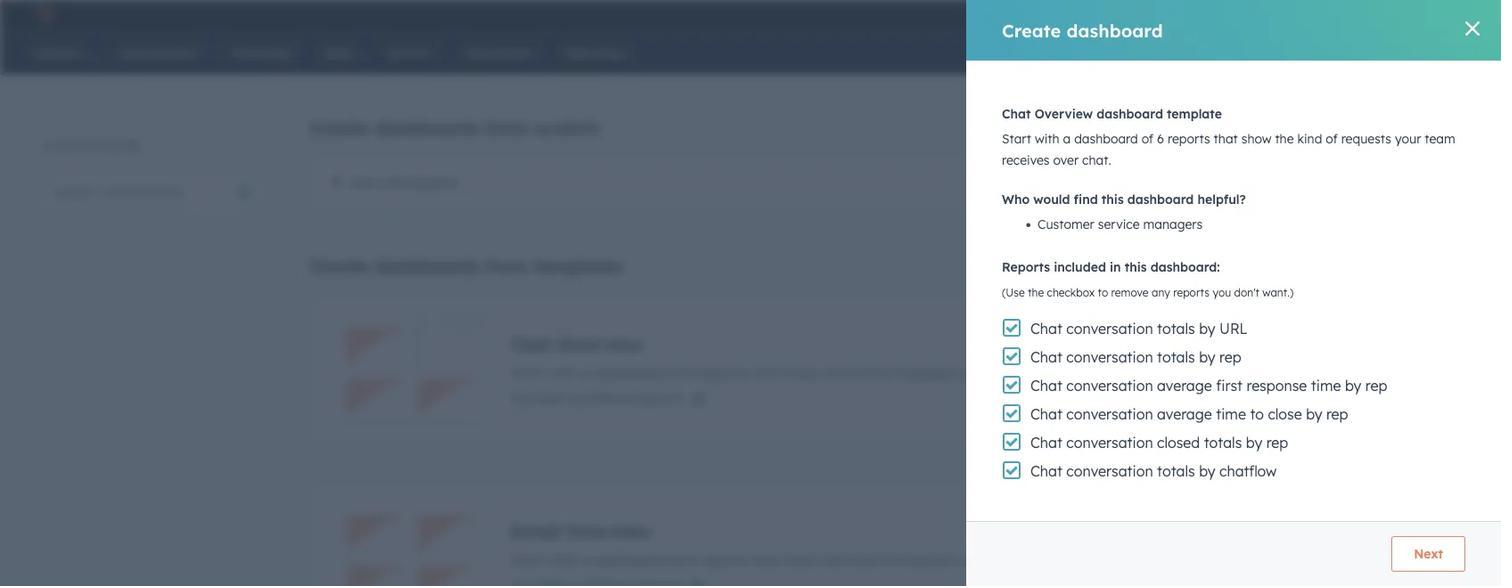 Task type: describe. For each thing, give the bounding box(es) containing it.
response
[[1247, 377, 1307, 395]]

6 inside chat overview start with a dashboard of 6 reports that show the kind of requests your team receives over chat.
[[688, 364, 696, 382]]

helpful?
[[1198, 192, 1246, 207]]

over for chat overview
[[1092, 364, 1121, 382]]

reports
[[1002, 259, 1050, 275]]

dashboard inside chat overview start with a dashboard of 6 reports that show the kind of requests your team receives over chat.
[[593, 364, 666, 382]]

your for email overview
[[960, 551, 990, 569]]

url
[[1220, 320, 1248, 338]]

chat conversation totals by rep
[[1031, 349, 1241, 366]]

totals for rep
[[1157, 349, 1195, 366]]

settings link
[[1338, 5, 1360, 24]]

menu containing apple
[[1190, 0, 1480, 29]]

start with a dashboard of 6 reports that show the kind of requests your team receives over chat.
[[1002, 131, 1456, 168]]

1 horizontal spatial time
[[1311, 377, 1341, 395]]

results
[[103, 137, 141, 153]]

includes 6 default reports
[[511, 389, 684, 407]]

who would find this dashboard helpful?
[[1002, 192, 1246, 207]]

default
[[584, 389, 632, 407]]

remove
[[1111, 286, 1149, 300]]

reports inside email overview start with a dashboard of 6 reports that show the kind of requests your team receives over email.
[[700, 551, 749, 569]]

chat for chat conversation totals by url
[[1031, 320, 1063, 338]]

conversation for chat conversation average first response time by rep
[[1067, 377, 1153, 395]]

help image
[[1311, 8, 1327, 24]]

the inside email overview start with a dashboard of 6 reports that show the kind of requests your team receives over email.
[[823, 551, 844, 569]]

dashboards for templates
[[375, 255, 480, 277]]

conversation for chat conversation average time to close by rep
[[1067, 406, 1153, 423]]

chat conversation average time to close by rep
[[1031, 406, 1348, 423]]

receives for chat overview
[[1033, 364, 1088, 382]]

chat conversation closed totals by rep
[[1031, 434, 1288, 452]]

create dashboards from scratch
[[310, 117, 599, 139]]

apple button
[[1390, 0, 1478, 29]]

requests for chat overview
[[899, 364, 956, 382]]

that for chat overview
[[753, 364, 781, 382]]

settings image
[[1341, 8, 1357, 24]]

a for chat overview
[[581, 364, 589, 382]]

the inside start with a dashboard of 6 reports that show the kind of requests your team receives over chat.
[[1275, 131, 1294, 147]]

search image
[[1464, 46, 1476, 59]]

create dashboards from templates
[[310, 255, 622, 277]]

scratch
[[534, 117, 599, 139]]

chat for chat overview start with a dashboard of 6 reports that show the kind of requests your team receives over chat.
[[511, 333, 553, 355]]

your inside start with a dashboard of 6 reports that show the kind of requests your team receives over chat.
[[1395, 131, 1421, 147]]

customer
[[1038, 217, 1095, 232]]

this for dashboard
[[1102, 192, 1124, 207]]

kind for email overview
[[848, 551, 877, 569]]

overview for chat overview
[[558, 333, 643, 355]]

over inside start with a dashboard of 6 reports that show the kind of requests your team receives over chat.
[[1053, 152, 1079, 168]]

chat overview start with a dashboard of 6 reports that show the kind of requests your team receives over chat.
[[511, 333, 1158, 382]]

team for email overview
[[994, 551, 1029, 569]]

6 inside email overview start with a dashboard of 6 reports that show the kind of requests your team receives over email.
[[688, 551, 696, 569]]

1 horizontal spatial to
[[1250, 406, 1264, 423]]

overview for email overview
[[567, 520, 652, 542]]

checkbox
[[1047, 286, 1095, 300]]

1 14 from the left
[[53, 137, 67, 153]]

would
[[1033, 192, 1070, 207]]

included
[[1054, 259, 1106, 275]]

in
[[1110, 259, 1121, 275]]

from for templates
[[485, 255, 528, 277]]

dashboard inside start with a dashboard of 6 reports that show the kind of requests your team receives over chat.
[[1074, 131, 1138, 147]]

new dashboard
[[350, 174, 457, 192]]

dashboard inside email overview start with a dashboard of 6 reports that show the kind of requests your team receives over email.
[[593, 551, 666, 569]]

average for first
[[1157, 377, 1212, 395]]

requests for email overview
[[899, 551, 956, 569]]

chat for chat overview dashboard template
[[1002, 106, 1031, 122]]

that inside start with a dashboard of 6 reports that show the kind of requests your team receives over chat.
[[1214, 131, 1238, 147]]

dashboard:
[[1151, 259, 1220, 275]]

chat for chat conversation average first response time by rep
[[1031, 377, 1063, 395]]

by up chat conversation average first response time by rep
[[1199, 349, 1216, 366]]

reports inside chat overview start with a dashboard of 6 reports that show the kind of requests your team receives over chat.
[[700, 364, 749, 382]]

requests inside start with a dashboard of 6 reports that show the kind of requests your team receives over chat.
[[1341, 131, 1392, 147]]

a for email overview
[[581, 551, 589, 569]]

next button
[[1392, 537, 1466, 572]]

team for chat overview
[[994, 364, 1029, 382]]

with inside start with a dashboard of 6 reports that show the kind of requests your team receives over chat.
[[1035, 131, 1060, 147]]

first
[[1216, 377, 1243, 395]]

2 14 from the left
[[86, 137, 99, 153]]

chat conversation average first response time by rep
[[1031, 377, 1387, 395]]

Search HubSpot search field
[[1251, 37, 1469, 68]]

reports included in this dashboard:
[[1002, 259, 1220, 275]]

includes
[[511, 389, 568, 407]]

chat. inside chat overview start with a dashboard of 6 reports that show the kind of requests your team receives over chat.
[[1125, 364, 1158, 382]]

conversation for chat conversation totals by rep
[[1067, 349, 1153, 366]]

kind for chat overview
[[848, 364, 877, 382]]

you
[[1213, 286, 1231, 300]]

by right "response" on the bottom right of the page
[[1345, 377, 1362, 395]]

show for email overview
[[785, 551, 819, 569]]

by up chatflow at the bottom
[[1246, 434, 1263, 452]]

kind inside start with a dashboard of 6 reports that show the kind of requests your team receives over chat.
[[1297, 131, 1322, 147]]

reports inside start with a dashboard of 6 reports that show the kind of requests your team receives over chat.
[[1168, 131, 1210, 147]]

email.
[[1125, 551, 1165, 569]]

notifications image
[[1367, 8, 1383, 24]]

totals up chatflow at the bottom
[[1204, 434, 1242, 452]]

dashboards for scratch
[[375, 117, 480, 139]]

start for email overview
[[511, 551, 544, 569]]

none checkbox containing email overview
[[310, 479, 1419, 587]]

Search search field
[[43, 174, 266, 209]]

from for scratch
[[485, 117, 528, 139]]

conversation for chat conversation totals by url
[[1067, 320, 1153, 338]]



Task type: locate. For each thing, give the bounding box(es) containing it.
1 vertical spatial this
[[1125, 259, 1147, 275]]

this
[[1102, 192, 1124, 207], [1125, 259, 1147, 275]]

totals up chat conversation average first response time by rep
[[1157, 349, 1195, 366]]

with up would
[[1035, 131, 1060, 147]]

close
[[1268, 406, 1302, 423]]

1 vertical spatial dashboards
[[375, 255, 480, 277]]

show inside start with a dashboard of 6 reports that show the kind of requests your team receives over chat.
[[1242, 131, 1272, 147]]

receives up who
[[1002, 152, 1050, 168]]

0 vertical spatial show
[[1242, 131, 1272, 147]]

notifications button
[[1364, 5, 1386, 24]]

1 vertical spatial create
[[310, 117, 369, 139]]

0 vertical spatial from
[[485, 117, 528, 139]]

1 horizontal spatial chat.
[[1125, 364, 1158, 382]]

average up chat conversation average time to close by rep
[[1157, 377, 1212, 395]]

start up includes
[[511, 364, 544, 382]]

0 vertical spatial start
[[1002, 131, 1031, 147]]

0 vertical spatial dashboards
[[375, 117, 480, 139]]

0 vertical spatial team
[[1425, 131, 1456, 147]]

receives inside start with a dashboard of 6 reports that show the kind of requests your team receives over chat.
[[1002, 152, 1050, 168]]

your for chat overview
[[960, 364, 990, 382]]

1 vertical spatial a
[[581, 364, 589, 382]]

2 vertical spatial receives
[[1033, 551, 1088, 569]]

1-14 of 14 results
[[43, 137, 141, 153]]

start inside start with a dashboard of 6 reports that show the kind of requests your team receives over chat.
[[1002, 131, 1031, 147]]

1 vertical spatial requests
[[899, 364, 956, 382]]

conversation down chat conversation closed totals by rep at the right
[[1067, 463, 1153, 481]]

0 vertical spatial that
[[1214, 131, 1238, 147]]

any
[[1152, 286, 1170, 300]]

overview right the 'email'
[[567, 520, 652, 542]]

upgrade
[[1212, 8, 1260, 23]]

over for email overview
[[1092, 551, 1121, 569]]

conversation down chat conversation totals by rep
[[1067, 377, 1153, 395]]

2 vertical spatial that
[[753, 551, 781, 569]]

over inside email overview start with a dashboard of 6 reports that show the kind of requests your team receives over email.
[[1092, 551, 1121, 569]]

requests inside chat overview start with a dashboard of 6 reports that show the kind of requests your team receives over chat.
[[899, 364, 956, 382]]

a inside chat overview start with a dashboard of 6 reports that show the kind of requests your team receives over chat.
[[581, 364, 589, 382]]

start for chat overview
[[511, 364, 544, 382]]

1 vertical spatial time
[[1216, 406, 1246, 423]]

conversation
[[1067, 320, 1153, 338], [1067, 349, 1153, 366], [1067, 377, 1153, 395], [1067, 406, 1153, 423], [1067, 434, 1153, 452], [1067, 463, 1153, 481]]

0 vertical spatial create
[[1002, 19, 1061, 41]]

2 vertical spatial requests
[[899, 551, 956, 569]]

overview
[[1035, 106, 1093, 122], [558, 333, 643, 355], [567, 520, 652, 542]]

chatflow
[[1220, 463, 1277, 481]]

with down the 'email'
[[548, 551, 577, 569]]

receives inside chat overview start with a dashboard of 6 reports that show the kind of requests your team receives over chat.
[[1033, 364, 1088, 382]]

receives down 'checkbox' at the right of page
[[1033, 364, 1088, 382]]

new
[[350, 174, 380, 192]]

of
[[1142, 131, 1154, 147], [1326, 131, 1338, 147], [70, 137, 82, 153], [670, 364, 684, 382], [881, 364, 895, 382], [670, 551, 684, 569], [881, 551, 895, 569]]

0 vertical spatial average
[[1157, 377, 1212, 395]]

receives left email.
[[1033, 551, 1088, 569]]

start down the 'email'
[[511, 551, 544, 569]]

start
[[1002, 131, 1031, 147], [511, 364, 544, 382], [511, 551, 544, 569]]

conversation up chat conversation closed totals by rep at the right
[[1067, 406, 1153, 423]]

that for email overview
[[753, 551, 781, 569]]

this for dashboard:
[[1125, 259, 1147, 275]]

show inside chat overview start with a dashboard of 6 reports that show the kind of requests your team receives over chat.
[[785, 364, 819, 382]]

conversation for chat conversation closed totals by rep
[[1067, 434, 1153, 452]]

0 vertical spatial overview
[[1035, 106, 1093, 122]]

average
[[1157, 377, 1212, 395], [1157, 406, 1212, 423]]

with up includes
[[548, 364, 577, 382]]

rep
[[1220, 349, 1241, 366], [1366, 377, 1387, 395], [1327, 406, 1348, 423], [1267, 434, 1288, 452]]

your inside chat overview start with a dashboard of 6 reports that show the kind of requests your team receives over chat.
[[960, 364, 990, 382]]

kind
[[1297, 131, 1322, 147], [848, 364, 877, 382], [848, 551, 877, 569]]

from left scratch
[[485, 117, 528, 139]]

totals down the any
[[1157, 320, 1195, 338]]

that inside chat overview start with a dashboard of 6 reports that show the kind of requests your team receives over chat.
[[753, 364, 781, 382]]

your inside email overview start with a dashboard of 6 reports that show the kind of requests your team receives over email.
[[960, 551, 990, 569]]

customer service managers
[[1038, 217, 1203, 232]]

requests inside email overview start with a dashboard of 6 reports that show the kind of requests your team receives over email.
[[899, 551, 956, 569]]

average for time
[[1157, 406, 1212, 423]]

show for chat overview
[[785, 364, 819, 382]]

from left the templates
[[485, 255, 528, 277]]

conversation for chat conversation totals by chatflow
[[1067, 463, 1153, 481]]

2 vertical spatial start
[[511, 551, 544, 569]]

to
[[1098, 286, 1108, 300], [1250, 406, 1264, 423]]

create for create dashboard
[[1002, 19, 1061, 41]]

2 average from the top
[[1157, 406, 1212, 423]]

overview up includes 6 default reports
[[558, 333, 643, 355]]

chat conversation totals by url
[[1031, 320, 1248, 338]]

0 horizontal spatial chat.
[[1082, 152, 1111, 168]]

2 dashboards from the top
[[375, 255, 480, 277]]

none checkbox containing chat overview
[[310, 292, 1419, 450]]

over up would
[[1053, 152, 1079, 168]]

1 vertical spatial to
[[1250, 406, 1264, 423]]

0 horizontal spatial to
[[1098, 286, 1108, 300]]

next
[[1414, 546, 1443, 562]]

1 vertical spatial team
[[994, 364, 1029, 382]]

1 horizontal spatial this
[[1125, 259, 1147, 275]]

from
[[485, 117, 528, 139], [485, 255, 528, 277]]

don't
[[1234, 286, 1260, 300]]

receives inside email overview start with a dashboard of 6 reports that show the kind of requests your team receives over email.
[[1033, 551, 1088, 569]]

team inside start with a dashboard of 6 reports that show the kind of requests your team receives over chat.
[[1425, 131, 1456, 147]]

with inside email overview start with a dashboard of 6 reports that show the kind of requests your team receives over email.
[[548, 551, 577, 569]]

chat
[[1002, 106, 1031, 122], [1031, 320, 1063, 338], [511, 333, 553, 355], [1031, 349, 1063, 366], [1031, 377, 1063, 395], [1031, 406, 1063, 423], [1031, 434, 1063, 452], [1031, 463, 1063, 481]]

totals
[[1157, 320, 1195, 338], [1157, 349, 1195, 366], [1204, 434, 1242, 452], [1157, 463, 1195, 481]]

email
[[511, 520, 561, 542]]

with inside chat overview start with a dashboard of 6 reports that show the kind of requests your team receives over chat.
[[548, 364, 577, 382]]

None checkbox
[[310, 479, 1419, 587]]

overview down create dashboard
[[1035, 106, 1093, 122]]

to down reports included in this dashboard:
[[1098, 286, 1108, 300]]

menu item
[[1261, 0, 1302, 29]]

dashboards
[[375, 117, 480, 139], [375, 255, 480, 277]]

search button
[[1455, 37, 1485, 68]]

conversation up chat conversation totals by chatflow
[[1067, 434, 1153, 452]]

kind inside email overview start with a dashboard of 6 reports that show the kind of requests your team receives over email.
[[848, 551, 877, 569]]

by
[[1199, 320, 1216, 338], [1199, 349, 1216, 366], [1345, 377, 1362, 395], [1306, 406, 1323, 423], [1246, 434, 1263, 452], [1199, 463, 1216, 481]]

1 vertical spatial chat.
[[1125, 364, 1158, 382]]

receives
[[1002, 152, 1050, 168], [1033, 364, 1088, 382], [1033, 551, 1088, 569]]

6 conversation from the top
[[1067, 463, 1153, 481]]

4 conversation from the top
[[1067, 406, 1153, 423]]

this up the service
[[1102, 192, 1124, 207]]

1 dashboards from the top
[[375, 117, 480, 139]]

the
[[1275, 131, 1294, 147], [1028, 286, 1044, 300], [823, 364, 844, 382], [823, 551, 844, 569]]

start up who
[[1002, 131, 1031, 147]]

with for email overview
[[548, 551, 577, 569]]

0 vertical spatial to
[[1098, 286, 1108, 300]]

totals down closed
[[1157, 463, 1195, 481]]

this right in
[[1125, 259, 1147, 275]]

New dashboard checkbox
[[310, 153, 1419, 212]]

0 vertical spatial requests
[[1341, 131, 1392, 147]]

0 vertical spatial receives
[[1002, 152, 1050, 168]]

2 vertical spatial over
[[1092, 551, 1121, 569]]

template
[[1167, 106, 1222, 122]]

chat conversation totals by chatflow
[[1031, 463, 1277, 481]]

a inside start with a dashboard of 6 reports that show the kind of requests your team receives over chat.
[[1063, 131, 1071, 147]]

hubspot image
[[32, 4, 53, 25]]

1 vertical spatial show
[[785, 364, 819, 382]]

over inside chat overview start with a dashboard of 6 reports that show the kind of requests your team receives over chat.
[[1092, 364, 1121, 382]]

1 vertical spatial overview
[[558, 333, 643, 355]]

dashboards down new dashboard
[[375, 255, 480, 277]]

overview inside email overview start with a dashboard of 6 reports that show the kind of requests your team receives over email.
[[567, 520, 652, 542]]

(use the checkbox to remove any reports you don't want.)
[[1002, 286, 1294, 300]]

2 vertical spatial show
[[785, 551, 819, 569]]

team inside chat overview start with a dashboard of 6 reports that show the kind of requests your team receives over chat.
[[994, 364, 1029, 382]]

1 from from the top
[[485, 117, 528, 139]]

5 conversation from the top
[[1067, 434, 1153, 452]]

2 vertical spatial your
[[960, 551, 990, 569]]

0 horizontal spatial 14
[[53, 137, 67, 153]]

by down closed
[[1199, 463, 1216, 481]]

over
[[1053, 152, 1079, 168], [1092, 364, 1121, 382], [1092, 551, 1121, 569]]

0 vertical spatial a
[[1063, 131, 1071, 147]]

the inside chat overview start with a dashboard of 6 reports that show the kind of requests your team receives over chat.
[[823, 364, 844, 382]]

menu
[[1190, 0, 1480, 29]]

find
[[1074, 192, 1098, 207]]

create for create dashboards from scratch
[[310, 117, 369, 139]]

0 horizontal spatial time
[[1216, 406, 1246, 423]]

dashboard
[[1067, 19, 1163, 41], [1097, 106, 1163, 122], [1074, 131, 1138, 147], [384, 174, 457, 192], [1128, 192, 1194, 207], [593, 364, 666, 382], [593, 551, 666, 569]]

managers
[[1143, 217, 1203, 232]]

that inside email overview start with a dashboard of 6 reports that show the kind of requests your team receives over email.
[[753, 551, 781, 569]]

6
[[1157, 131, 1164, 147], [688, 364, 696, 382], [572, 389, 580, 407], [688, 551, 696, 569]]

1 average from the top
[[1157, 377, 1212, 395]]

1-
[[43, 137, 53, 153]]

2 vertical spatial create
[[310, 255, 369, 277]]

your
[[1395, 131, 1421, 147], [960, 364, 990, 382], [960, 551, 990, 569]]

chat. inside start with a dashboard of 6 reports that show the kind of requests your team receives over chat.
[[1082, 152, 1111, 168]]

1 vertical spatial start
[[511, 364, 544, 382]]

1 conversation from the top
[[1067, 320, 1153, 338]]

6 inside start with a dashboard of 6 reports that show the kind of requests your team receives over chat.
[[1157, 131, 1164, 147]]

0 vertical spatial this
[[1102, 192, 1124, 207]]

show
[[1242, 131, 1272, 147], [785, 364, 819, 382], [785, 551, 819, 569]]

1 horizontal spatial 14
[[86, 137, 99, 153]]

over left email.
[[1092, 551, 1121, 569]]

chat. down chat conversation totals by url at bottom
[[1125, 364, 1158, 382]]

by left url
[[1199, 320, 1216, 338]]

kind inside chat overview start with a dashboard of 6 reports that show the kind of requests your team receives over chat.
[[848, 364, 877, 382]]

chat for chat conversation totals by chatflow
[[1031, 463, 1063, 481]]

chat.
[[1082, 152, 1111, 168], [1125, 364, 1158, 382]]

chat for chat conversation closed totals by rep
[[1031, 434, 1063, 452]]

totals for url
[[1157, 320, 1195, 338]]

2 vertical spatial overview
[[567, 520, 652, 542]]

create dashboard
[[1002, 19, 1163, 41]]

2 conversation from the top
[[1067, 349, 1153, 366]]

0 vertical spatial over
[[1053, 152, 1079, 168]]

email overview start with a dashboard of 6 reports that show the kind of requests your team receives over email.
[[511, 520, 1165, 569]]

with for chat overview
[[548, 364, 577, 382]]

close image
[[1466, 21, 1480, 36]]

upgrade image
[[1192, 8, 1208, 24]]

start inside chat overview start with a dashboard of 6 reports that show the kind of requests your team receives over chat.
[[511, 364, 544, 382]]

chat. up find
[[1082, 152, 1111, 168]]

(use
[[1002, 286, 1025, 300]]

time down first
[[1216, 406, 1246, 423]]

None checkbox
[[310, 292, 1419, 450]]

conversation up chat conversation totals by rep
[[1067, 320, 1153, 338]]

3 conversation from the top
[[1067, 377, 1153, 395]]

1 vertical spatial from
[[485, 255, 528, 277]]

14
[[53, 137, 67, 153], [86, 137, 99, 153]]

0 vertical spatial chat.
[[1082, 152, 1111, 168]]

time right "response" on the bottom right of the page
[[1311, 377, 1341, 395]]

average up closed
[[1157, 406, 1212, 423]]

reports
[[1168, 131, 1210, 147], [1173, 286, 1210, 300], [700, 364, 749, 382], [636, 389, 684, 407], [700, 551, 749, 569]]

0 vertical spatial time
[[1311, 377, 1341, 395]]

chat for chat conversation average time to close by rep
[[1031, 406, 1063, 423]]

time
[[1311, 377, 1341, 395], [1216, 406, 1246, 423]]

chat for chat conversation totals by rep
[[1031, 349, 1063, 366]]

2 vertical spatial team
[[994, 551, 1029, 569]]

with
[[1035, 131, 1060, 147], [548, 364, 577, 382], [548, 551, 577, 569]]

1 vertical spatial average
[[1157, 406, 1212, 423]]

requests
[[1341, 131, 1392, 147], [899, 364, 956, 382], [899, 551, 956, 569]]

team inside email overview start with a dashboard of 6 reports that show the kind of requests your team receives over email.
[[994, 551, 1029, 569]]

over down chat conversation totals by url at bottom
[[1092, 364, 1121, 382]]

2 vertical spatial kind
[[848, 551, 877, 569]]

closed
[[1157, 434, 1200, 452]]

templates
[[534, 255, 622, 277]]

by right close
[[1306, 406, 1323, 423]]

dashboards up new dashboard
[[375, 117, 480, 139]]

1 vertical spatial receives
[[1033, 364, 1088, 382]]

2 vertical spatial a
[[581, 551, 589, 569]]

1 vertical spatial your
[[960, 364, 990, 382]]

conversation down chat conversation totals by url at bottom
[[1067, 349, 1153, 366]]

overview inside chat overview start with a dashboard of 6 reports that show the kind of requests your team receives over chat.
[[558, 333, 643, 355]]

0 vertical spatial with
[[1035, 131, 1060, 147]]

to left close
[[1250, 406, 1264, 423]]

chat overview dashboard template
[[1002, 106, 1222, 122]]

service
[[1098, 217, 1140, 232]]

chat inside chat overview start with a dashboard of 6 reports that show the kind of requests your team receives over chat.
[[511, 333, 553, 355]]

start inside email overview start with a dashboard of 6 reports that show the kind of requests your team receives over email.
[[511, 551, 544, 569]]

hubspot link
[[21, 4, 67, 25]]

team
[[1425, 131, 1456, 147], [994, 364, 1029, 382], [994, 551, 1029, 569]]

totals for chatflow
[[1157, 463, 1195, 481]]

create for create dashboards from templates
[[310, 255, 369, 277]]

receives for email overview
[[1033, 551, 1088, 569]]

that
[[1214, 131, 1238, 147], [753, 364, 781, 382], [753, 551, 781, 569]]

help button
[[1304, 4, 1335, 24]]

a inside email overview start with a dashboard of 6 reports that show the kind of requests your team receives over email.
[[581, 551, 589, 569]]

1 vertical spatial that
[[753, 364, 781, 382]]

0 vertical spatial your
[[1395, 131, 1421, 147]]

0 horizontal spatial this
[[1102, 192, 1124, 207]]

2 vertical spatial with
[[548, 551, 577, 569]]

show inside email overview start with a dashboard of 6 reports that show the kind of requests your team receives over email.
[[785, 551, 819, 569]]

2 from from the top
[[485, 255, 528, 277]]

0 vertical spatial kind
[[1297, 131, 1322, 147]]

1 vertical spatial over
[[1092, 364, 1121, 382]]

create
[[1002, 19, 1061, 41], [310, 117, 369, 139], [310, 255, 369, 277]]

1 vertical spatial with
[[548, 364, 577, 382]]

apple
[[1420, 7, 1451, 21]]

a
[[1063, 131, 1071, 147], [581, 364, 589, 382], [581, 551, 589, 569]]

1 vertical spatial kind
[[848, 364, 877, 382]]

want.)
[[1263, 286, 1294, 300]]

who
[[1002, 192, 1030, 207]]



Task type: vqa. For each thing, say whether or not it's contained in the screenshot.
the John Smith icon
no



